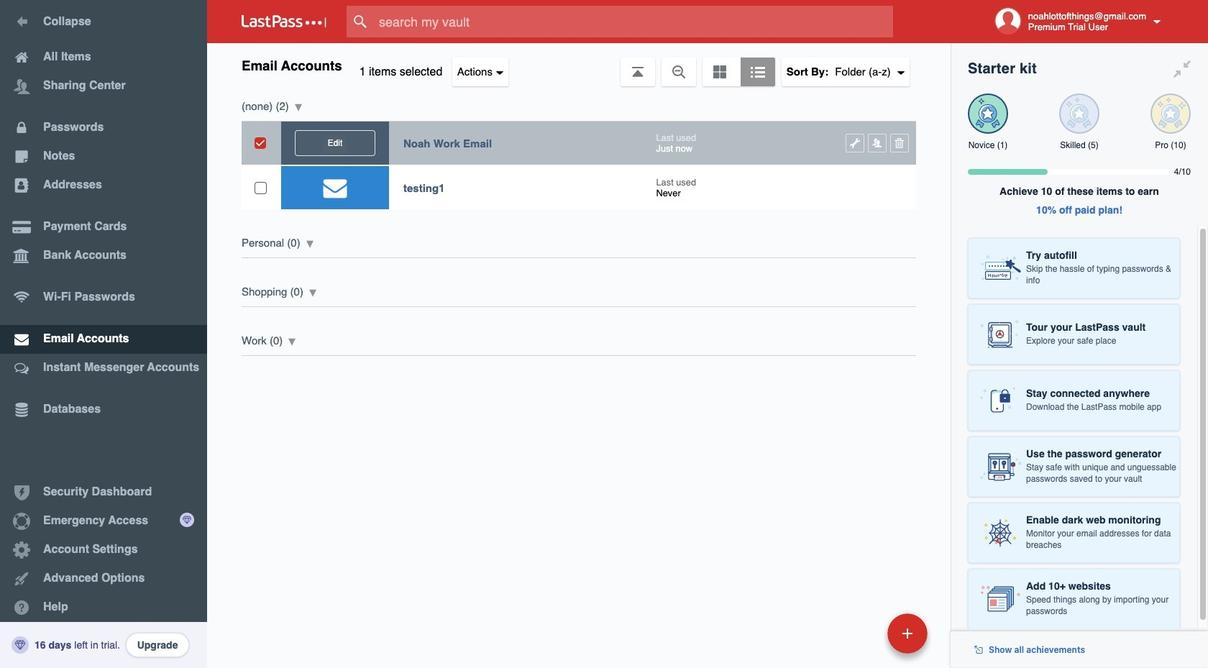 Task type: vqa. For each thing, say whether or not it's contained in the screenshot.
"Search My Received Shares" text field
no



Task type: describe. For each thing, give the bounding box(es) containing it.
lastpass image
[[242, 15, 326, 28]]

new item navigation
[[789, 609, 936, 668]]

vault options navigation
[[207, 43, 951, 86]]



Task type: locate. For each thing, give the bounding box(es) containing it.
Search search field
[[347, 6, 921, 37]]

search my vault text field
[[347, 6, 921, 37]]

main navigation navigation
[[0, 0, 207, 668]]

new item element
[[789, 613, 933, 654]]



